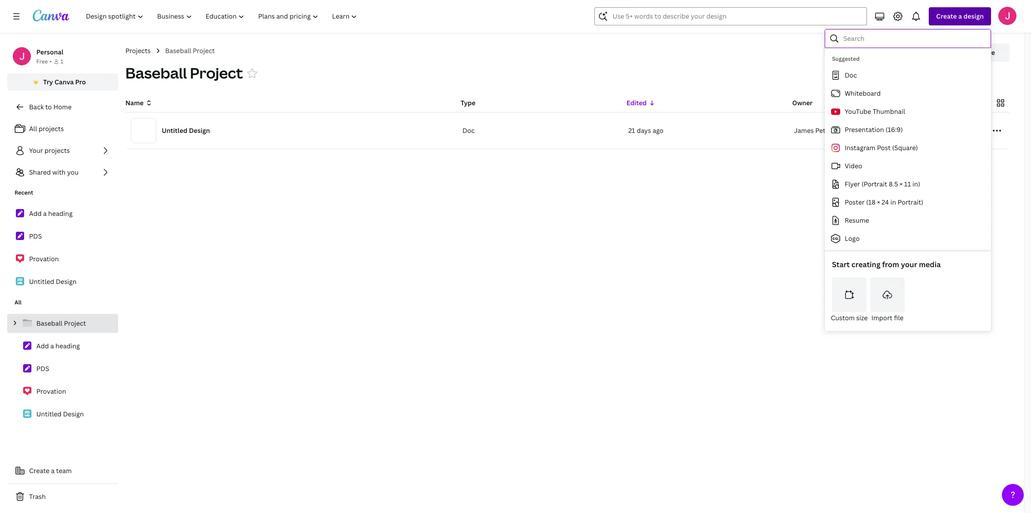 Task type: describe. For each thing, give the bounding box(es) containing it.
file
[[894, 314, 904, 323]]

creating
[[852, 260, 881, 270]]

post
[[877, 144, 891, 152]]

canva
[[55, 78, 74, 86]]

all for all projects
[[29, 125, 37, 133]]

thumbnail
[[873, 107, 905, 116]]

poster (18 × 24 in portrait) link
[[825, 194, 988, 212]]

1 vertical spatial baseball project link
[[7, 314, 118, 334]]

custom
[[831, 314, 855, 323]]

Search search field
[[613, 8, 849, 25]]

provation for 2nd provation link from the bottom
[[29, 255, 59, 264]]

all for all
[[15, 299, 22, 307]]

owner
[[792, 99, 813, 107]]

video
[[845, 162, 862, 170]]

a for 1st add a heading link from the top
[[43, 210, 47, 218]]

video link
[[825, 157, 988, 175]]

21
[[628, 126, 635, 135]]

add a heading for first add a heading link from the bottom of the page
[[36, 342, 80, 351]]

logo link
[[825, 230, 988, 248]]

top level navigation element
[[80, 7, 365, 25]]

1 vertical spatial baseball project
[[125, 63, 243, 83]]

poster
[[845, 198, 865, 207]]

all projects link
[[7, 120, 118, 138]]

back
[[29, 103, 44, 111]]

0 vertical spatial doc
[[845, 71, 857, 80]]

project for baseball project button
[[190, 63, 243, 83]]

24
[[882, 198, 889, 207]]

create a design
[[936, 12, 984, 20]]

share button
[[963, 44, 1010, 62]]

list containing all projects
[[7, 120, 118, 182]]

to
[[45, 103, 52, 111]]

create for create a team
[[29, 467, 49, 476]]

suggested
[[832, 55, 860, 63]]

provation for 1st provation link from the bottom of the page
[[36, 388, 66, 396]]

0 vertical spatial pds
[[29, 232, 42, 241]]

projects for your projects
[[45, 146, 70, 155]]

logo
[[845, 235, 860, 243]]

projects link
[[125, 46, 151, 56]]

presentation (16:9) link
[[825, 121, 988, 139]]

days
[[637, 126, 651, 135]]

in
[[891, 198, 896, 207]]

pro
[[75, 78, 86, 86]]

1 pds link from the top
[[7, 227, 118, 246]]

name button
[[125, 98, 153, 108]]

2 pds link from the top
[[7, 360, 118, 379]]

edited
[[627, 99, 647, 107]]

james peterson
[[794, 126, 843, 135]]

presentation
[[845, 125, 884, 134]]

0 horizontal spatial ×
[[877, 198, 880, 207]]

team
[[56, 467, 72, 476]]

all projects
[[29, 125, 64, 133]]

flyer (portrait 8.5 × 11 in)
[[845, 180, 920, 189]]

untitled design for 2nd untitled design link
[[36, 410, 84, 419]]

whiteboard link
[[825, 85, 988, 103]]

trash link
[[7, 489, 118, 507]]

try canva pro button
[[7, 74, 118, 91]]

edited button
[[627, 98, 656, 108]]

size
[[856, 314, 868, 323]]

instagram post (square)
[[845, 144, 918, 152]]

youtube thumbnail
[[845, 107, 905, 116]]

shared
[[29, 168, 51, 177]]

name
[[125, 99, 144, 107]]

0 horizontal spatial doc
[[463, 126, 475, 135]]

you
[[67, 168, 79, 177]]

heading for first add a heading link from the bottom of the page
[[55, 342, 80, 351]]

untitled design for 1st untitled design link from the top of the page
[[29, 278, 77, 286]]

from
[[882, 260, 899, 270]]

1 horizontal spatial baseball project link
[[165, 46, 215, 56]]

1 vertical spatial pds
[[36, 365, 49, 374]]

whiteboard
[[845, 89, 881, 98]]

back to home
[[29, 103, 72, 111]]

baseball project button
[[125, 63, 243, 83]]

back to home link
[[7, 98, 118, 116]]

trash
[[29, 493, 46, 502]]

baseball for the right baseball project link
[[165, 46, 191, 55]]

ago
[[653, 126, 664, 135]]

0 vertical spatial baseball project
[[165, 46, 215, 55]]

import file
[[872, 314, 904, 323]]

custom size
[[831, 314, 868, 323]]

2 vertical spatial baseball
[[36, 319, 62, 328]]

try
[[43, 78, 53, 86]]

1 provation link from the top
[[7, 250, 118, 269]]

2 untitled design link from the top
[[7, 405, 118, 424]]



Task type: vqa. For each thing, say whether or not it's contained in the screenshot.
2 inside the Black white Modern Business Card group
no



Task type: locate. For each thing, give the bounding box(es) containing it.
2 list from the top
[[7, 205, 118, 292]]

untitled for 1st untitled design link from the top of the page
[[29, 278, 54, 286]]

1 vertical spatial provation link
[[7, 383, 118, 402]]

2 vertical spatial untitled design
[[36, 410, 84, 419]]

baseball inside button
[[125, 63, 187, 83]]

1 vertical spatial all
[[15, 299, 22, 307]]

design
[[189, 126, 210, 135], [56, 278, 77, 286], [63, 410, 84, 419]]

0 vertical spatial provation
[[29, 255, 59, 264]]

your
[[29, 146, 43, 155]]

all inside "link"
[[29, 125, 37, 133]]

1 horizontal spatial create
[[936, 12, 957, 20]]

×
[[900, 180, 903, 189], [877, 198, 880, 207]]

(16:9)
[[886, 125, 903, 134]]

create left 'team'
[[29, 467, 49, 476]]

share
[[977, 48, 995, 57]]

0 horizontal spatial create
[[29, 467, 49, 476]]

untitled for 2nd untitled design link
[[36, 410, 61, 419]]

1 vertical spatial untitled design
[[29, 278, 77, 286]]

peterson
[[815, 126, 843, 135]]

0 vertical spatial baseball project link
[[165, 46, 215, 56]]

1 vertical spatial untitled design link
[[7, 405, 118, 424]]

projects right your
[[45, 146, 70, 155]]

1 untitled design link from the top
[[7, 273, 118, 292]]

heading for 1st add a heading link from the top
[[48, 210, 73, 218]]

project inside button
[[190, 63, 243, 83]]

provation
[[29, 255, 59, 264], [36, 388, 66, 396]]

0 vertical spatial ×
[[900, 180, 903, 189]]

type
[[461, 99, 476, 107]]

youtube
[[845, 107, 871, 116]]

21 days ago
[[628, 126, 664, 135]]

2 vertical spatial design
[[63, 410, 84, 419]]

1 add a heading link from the top
[[7, 205, 118, 224]]

add a heading for 1st add a heading link from the top
[[29, 210, 73, 218]]

projects for all projects
[[39, 125, 64, 133]]

1 vertical spatial add
[[36, 342, 49, 351]]

1 vertical spatial list
[[7, 205, 118, 292]]

projects
[[125, 46, 151, 55]]

0 vertical spatial add a heading
[[29, 210, 73, 218]]

None search field
[[595, 7, 867, 25]]

(18
[[866, 198, 876, 207]]

recent
[[15, 189, 33, 197]]

0 vertical spatial untitled
[[162, 126, 187, 135]]

0 vertical spatial design
[[189, 126, 210, 135]]

1 vertical spatial design
[[56, 278, 77, 286]]

your projects
[[29, 146, 70, 155]]

baseball for baseball project button
[[125, 63, 187, 83]]

a inside button
[[51, 467, 55, 476]]

media
[[919, 260, 941, 270]]

a for first add a heading link from the bottom of the page
[[50, 342, 54, 351]]

design for 1st untitled design link from the top of the page
[[56, 278, 77, 286]]

free •
[[36, 58, 52, 65]]

(portrait
[[862, 180, 887, 189]]

shared with you
[[29, 168, 79, 177]]

1 vertical spatial project
[[190, 63, 243, 83]]

project for the right baseball project link
[[193, 46, 215, 55]]

0 vertical spatial list
[[7, 120, 118, 182]]

0 vertical spatial untitled design link
[[7, 273, 118, 292]]

import
[[872, 314, 893, 323]]

0 horizontal spatial baseball project link
[[7, 314, 118, 334]]

flyer
[[845, 180, 860, 189]]

in)
[[913, 180, 920, 189]]

pds link
[[7, 227, 118, 246], [7, 360, 118, 379]]

heading
[[48, 210, 73, 218], [55, 342, 80, 351]]

list containing add a heading
[[7, 205, 118, 292]]

add for first add a heading link from the bottom of the page
[[36, 342, 49, 351]]

0 vertical spatial project
[[193, 46, 215, 55]]

1 horizontal spatial all
[[29, 125, 37, 133]]

design for 2nd untitled design link
[[63, 410, 84, 419]]

youtube thumbnail link
[[825, 103, 988, 121]]

add
[[29, 210, 42, 218], [36, 342, 49, 351]]

a inside dropdown button
[[958, 12, 962, 20]]

pds
[[29, 232, 42, 241], [36, 365, 49, 374]]

try canva pro
[[43, 78, 86, 86]]

× left 24
[[877, 198, 880, 207]]

1 vertical spatial pds link
[[7, 360, 118, 379]]

baseball
[[165, 46, 191, 55], [125, 63, 187, 83], [36, 319, 62, 328]]

projects
[[39, 125, 64, 133], [45, 146, 70, 155]]

free
[[36, 58, 48, 65]]

1 vertical spatial projects
[[45, 146, 70, 155]]

0 vertical spatial untitled design
[[162, 126, 210, 135]]

0 vertical spatial add a heading link
[[7, 205, 118, 224]]

baseball project link
[[165, 46, 215, 56], [7, 314, 118, 334]]

create inside dropdown button
[[936, 12, 957, 20]]

11
[[904, 180, 911, 189]]

0 vertical spatial create
[[936, 12, 957, 20]]

2 vertical spatial baseball project
[[36, 319, 86, 328]]

create a design button
[[929, 7, 991, 25]]

•
[[50, 58, 52, 65]]

× left 11
[[900, 180, 903, 189]]

0 vertical spatial projects
[[39, 125, 64, 133]]

baseball project
[[165, 46, 215, 55], [125, 63, 243, 83], [36, 319, 86, 328]]

design
[[964, 12, 984, 20]]

james
[[794, 126, 814, 135]]

1 horizontal spatial doc
[[845, 71, 857, 80]]

0 vertical spatial pds link
[[7, 227, 118, 246]]

1 vertical spatial add a heading link
[[7, 337, 118, 356]]

doc
[[845, 71, 857, 80], [463, 126, 475, 135]]

with
[[52, 168, 66, 177]]

Search search field
[[843, 30, 985, 47]]

create inside button
[[29, 467, 49, 476]]

flyer (portrait 8.5 × 11 in) link
[[825, 175, 988, 194]]

untitled design
[[162, 126, 210, 135], [29, 278, 77, 286], [36, 410, 84, 419]]

create a team
[[29, 467, 72, 476]]

add for 1st add a heading link from the top
[[29, 210, 42, 218]]

poster (18 × 24 in portrait)
[[845, 198, 923, 207]]

(square)
[[892, 144, 918, 152]]

2 vertical spatial list
[[7, 314, 118, 424]]

1 vertical spatial baseball
[[125, 63, 187, 83]]

create left design
[[936, 12, 957, 20]]

0 vertical spatial baseball
[[165, 46, 191, 55]]

projects down back to home
[[39, 125, 64, 133]]

1
[[60, 58, 63, 65]]

1 vertical spatial ×
[[877, 198, 880, 207]]

instagram post (square) link
[[825, 139, 988, 157]]

list
[[7, 120, 118, 182], [7, 205, 118, 292], [7, 314, 118, 424]]

0 vertical spatial add
[[29, 210, 42, 218]]

start
[[832, 260, 850, 270]]

doc down type
[[463, 126, 475, 135]]

provation link
[[7, 250, 118, 269], [7, 383, 118, 402]]

2 add a heading link from the top
[[7, 337, 118, 356]]

home
[[53, 103, 72, 111]]

1 vertical spatial untitled
[[29, 278, 54, 286]]

presentation (16:9)
[[845, 125, 903, 134]]

1 horizontal spatial ×
[[900, 180, 903, 189]]

doc link
[[825, 66, 988, 85]]

your projects link
[[7, 142, 118, 160]]

create a team button
[[7, 463, 118, 481]]

shared with you link
[[7, 164, 118, 182]]

instagram
[[845, 144, 876, 152]]

1 vertical spatial provation
[[36, 388, 66, 396]]

resume
[[845, 216, 869, 225]]

create for create a design
[[936, 12, 957, 20]]

2 vertical spatial untitled
[[36, 410, 61, 419]]

a
[[958, 12, 962, 20], [43, 210, 47, 218], [50, 342, 54, 351], [51, 467, 55, 476]]

a for create a team button
[[51, 467, 55, 476]]

your
[[901, 260, 917, 270]]

start creating from your media
[[832, 260, 941, 270]]

add a heading
[[29, 210, 73, 218], [36, 342, 80, 351]]

list containing baseball project
[[7, 314, 118, 424]]

1 vertical spatial doc
[[463, 126, 475, 135]]

2 vertical spatial project
[[64, 319, 86, 328]]

doc down suggested
[[845, 71, 857, 80]]

0 vertical spatial all
[[29, 125, 37, 133]]

untitled design link
[[7, 273, 118, 292], [7, 405, 118, 424]]

0 vertical spatial heading
[[48, 210, 73, 218]]

1 vertical spatial add a heading
[[36, 342, 80, 351]]

add a heading link
[[7, 205, 118, 224], [7, 337, 118, 356]]

1 vertical spatial create
[[29, 467, 49, 476]]

2 provation link from the top
[[7, 383, 118, 402]]

personal
[[36, 48, 63, 56]]

portrait)
[[898, 198, 923, 207]]

resume link
[[825, 212, 988, 230]]

3 list from the top
[[7, 314, 118, 424]]

james peterson image
[[998, 7, 1017, 25]]

1 vertical spatial heading
[[55, 342, 80, 351]]

all
[[29, 125, 37, 133], [15, 299, 22, 307]]

0 vertical spatial provation link
[[7, 250, 118, 269]]

0 horizontal spatial all
[[15, 299, 22, 307]]

1 list from the top
[[7, 120, 118, 182]]

8.5
[[889, 180, 898, 189]]



